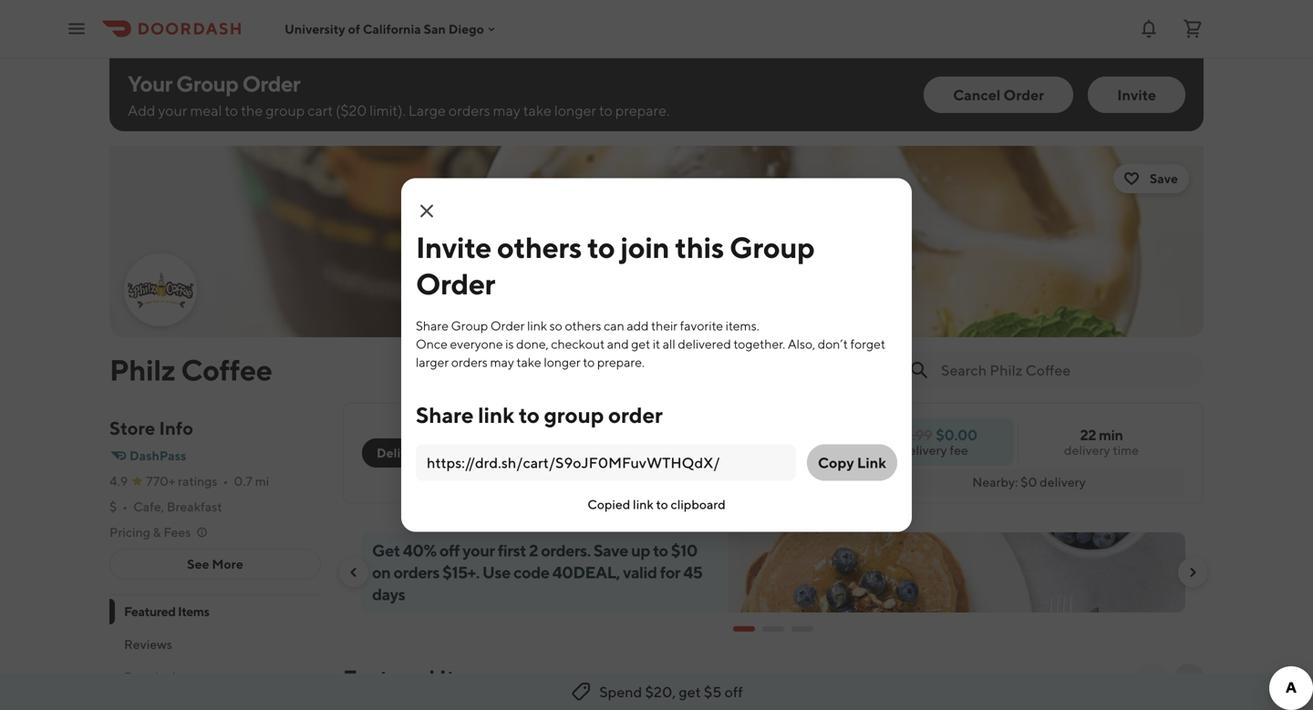 Task type: locate. For each thing, give the bounding box(es) containing it.
days
[[372, 584, 405, 604]]

group right the
[[266, 102, 305, 119]]

university of california san diego button
[[284, 21, 499, 36]]

fees
[[164, 525, 191, 540]]

delivery inside 22 min delivery time
[[1064, 443, 1110, 458]]

philz coffee image
[[109, 146, 1204, 337], [126, 255, 195, 325]]

others up so
[[497, 230, 582, 264]]

22
[[1080, 426, 1096, 444]]

others inside share group order link so others can add their favorite items. once everyone is done, checkout and get it all delivered together. also, don't forget larger orders may take longer to prepare.
[[565, 318, 601, 333]]

0 vertical spatial take
[[523, 102, 552, 119]]

order right 'cancel'
[[1004, 86, 1044, 103]]

featured
[[124, 604, 176, 619], [343, 665, 435, 691]]

0 horizontal spatial previous button of carousel image
[[347, 565, 361, 580]]

more
[[212, 557, 243, 572]]

delivery
[[901, 443, 947, 458], [1064, 443, 1110, 458], [1040, 475, 1086, 490]]

0 vertical spatial next button of carousel image
[[1185, 565, 1200, 580]]

previous button of carousel image
[[347, 565, 361, 580], [1145, 671, 1160, 686]]

1 vertical spatial off
[[725, 683, 743, 701]]

0 vertical spatial orders
[[449, 102, 490, 119]]

1 horizontal spatial group
[[451, 318, 488, 333]]

invite down 'close invite others to join this group order' icon
[[416, 230, 491, 264]]

see more
[[187, 557, 243, 572]]

0.7
[[234, 474, 252, 489]]

copy
[[818, 454, 854, 471]]

link left so
[[527, 318, 547, 333]]

1 horizontal spatial save
[[1150, 171, 1178, 186]]

add
[[128, 102, 155, 119]]

$15+.
[[442, 563, 479, 582]]

save down invite button
[[1150, 171, 1178, 186]]

off up $15+.
[[439, 541, 460, 560]]

40%
[[403, 541, 436, 560]]

link
[[527, 318, 547, 333], [478, 402, 514, 428], [633, 497, 654, 512]]

1 vertical spatial take
[[517, 355, 541, 370]]

philz coffee
[[109, 353, 272, 387]]

45
[[683, 563, 702, 582]]

use
[[482, 563, 510, 582]]

order up the
[[242, 71, 300, 97]]

spend
[[599, 683, 642, 701]]

0 horizontal spatial •
[[122, 499, 128, 514]]

1 vertical spatial your
[[463, 541, 495, 560]]

copied
[[587, 497, 630, 512]]

so
[[550, 318, 562, 333]]

share
[[416, 318, 449, 333], [416, 402, 474, 428]]

0 vertical spatial group
[[266, 102, 305, 119]]

1 vertical spatial save
[[593, 541, 628, 560]]

delivery right $0
[[1040, 475, 1086, 490]]

the
[[241, 102, 263, 119]]

share up order methods option group
[[416, 402, 474, 428]]

group up meal
[[176, 71, 238, 97]]

$
[[109, 499, 117, 514]]

featured down days
[[343, 665, 435, 691]]

1 vertical spatial others
[[565, 318, 601, 333]]

may down is
[[490, 355, 514, 370]]

1 vertical spatial may
[[490, 355, 514, 370]]

your group order add your meal to the group cart ($20 limit). large orders may take longer to prepare.
[[128, 71, 670, 119]]

featured up reviews
[[124, 604, 176, 619]]

done,
[[516, 336, 549, 352]]

select promotional banner element
[[733, 613, 813, 646]]

clipboard
[[671, 497, 726, 512]]

0 vertical spatial link
[[527, 318, 547, 333]]

pricing
[[109, 525, 150, 540]]

delivery inside $3.99 $0.00 delivery fee
[[901, 443, 947, 458]]

1 vertical spatial previous button of carousel image
[[1145, 671, 1160, 686]]

group inside "your group order add your meal to the group cart ($20 limit). large orders may take longer to prepare."
[[176, 71, 238, 97]]

fee
[[950, 443, 968, 458]]

pickup
[[455, 445, 496, 460]]

california
[[363, 21, 421, 36]]

group right 'this'
[[730, 230, 815, 264]]

orders down 40%
[[393, 563, 439, 582]]

group inside share group order link so others can add their favorite items. once everyone is done, checkout and get it all delivered together. also, don't forget larger orders may take longer to prepare.
[[451, 318, 488, 333]]

open menu image
[[66, 18, 88, 40]]

your inside get 40% off your first 2 orders. save up to $10 on orders $15+.  use code 40deal, valid for 45 days
[[463, 541, 495, 560]]

limit).
[[370, 102, 406, 119]]

can
[[604, 318, 624, 333]]

valid
[[623, 563, 657, 582]]

0 vertical spatial share
[[416, 318, 449, 333]]

copy link button
[[807, 445, 897, 481]]

checkout
[[551, 336, 605, 352]]

info
[[159, 418, 193, 439]]

0 vertical spatial may
[[493, 102, 520, 119]]

2 vertical spatial group
[[451, 318, 488, 333]]

items inside heading
[[439, 665, 496, 691]]

featured items up reviews
[[124, 604, 209, 619]]

Delivery radio
[[362, 439, 440, 468]]

their
[[651, 318, 678, 333]]

0 vertical spatial invite
[[1117, 86, 1156, 103]]

• left 0.7 at the left bottom of the page
[[223, 474, 228, 489]]

orders right large in the top left of the page
[[449, 102, 490, 119]]

0 vertical spatial featured items
[[124, 604, 209, 619]]

order methods option group
[[362, 439, 511, 468]]

your right 'add' at top left
[[158, 102, 187, 119]]

1 horizontal spatial group
[[544, 402, 604, 428]]

longer
[[554, 102, 596, 119], [544, 355, 581, 370]]

1 horizontal spatial off
[[725, 683, 743, 701]]

mi
[[255, 474, 269, 489]]

link up pickup
[[478, 402, 514, 428]]

0 horizontal spatial save
[[593, 541, 628, 560]]

get left it
[[631, 336, 650, 352]]

0 vertical spatial others
[[497, 230, 582, 264]]

0 horizontal spatial group
[[266, 102, 305, 119]]

0 vertical spatial featured
[[124, 604, 176, 619]]

1 vertical spatial orders
[[451, 355, 488, 370]]

your
[[158, 102, 187, 119], [463, 541, 495, 560]]

orders.
[[541, 541, 591, 560]]

group
[[176, 71, 238, 97], [730, 230, 815, 264], [451, 318, 488, 333]]

delivery for min
[[1064, 443, 1110, 458]]

get inside share group order link so others can add their favorite items. once everyone is done, checkout and get it all delivered together. also, don't forget larger orders may take longer to prepare.
[[631, 336, 650, 352]]

$20,
[[645, 683, 676, 701]]

0 vertical spatial your
[[158, 102, 187, 119]]

order up is
[[490, 318, 525, 333]]

copy link
[[818, 454, 886, 471]]

delivery left time
[[1064, 443, 1110, 458]]

delivery for $0.00
[[901, 443, 947, 458]]

0 vertical spatial get
[[631, 336, 650, 352]]

group
[[266, 102, 305, 119], [544, 402, 604, 428]]

invite down notification bell icon
[[1117, 86, 1156, 103]]

Pickup radio
[[430, 439, 511, 468]]

1 vertical spatial featured items
[[343, 665, 496, 691]]

0 vertical spatial •
[[223, 474, 228, 489]]

large
[[408, 102, 446, 119]]

save left up
[[593, 541, 628, 560]]

share inside share group order link so others can add their favorite items. once everyone is done, checkout and get it all delivered together. also, don't forget larger orders may take longer to prepare.
[[416, 318, 449, 333]]

may right large in the top left of the page
[[493, 102, 520, 119]]

1 vertical spatial invite
[[416, 230, 491, 264]]

0 vertical spatial group
[[176, 71, 238, 97]]

take
[[523, 102, 552, 119], [517, 355, 541, 370]]

1 horizontal spatial link
[[527, 318, 547, 333]]

others up checkout
[[565, 318, 601, 333]]

first
[[498, 541, 526, 560]]

2 horizontal spatial link
[[633, 497, 654, 512]]

2 share from the top
[[416, 402, 474, 428]]

invite
[[1117, 86, 1156, 103], [416, 230, 491, 264]]

to inside get 40% off your first 2 orders. save up to $10 on orders $15+.  use code 40deal, valid for 45 days
[[653, 541, 668, 560]]

min
[[1099, 426, 1123, 444]]

0 horizontal spatial your
[[158, 102, 187, 119]]

1 horizontal spatial previous button of carousel image
[[1145, 671, 1160, 686]]

0 vertical spatial prepare.
[[615, 102, 670, 119]]

longer inside share group order link so others can add their favorite items. once everyone is done, checkout and get it all delivered together. also, don't forget larger orders may take longer to prepare.
[[544, 355, 581, 370]]

items inside button
[[172, 670, 204, 685]]

1 horizontal spatial featured items
[[343, 665, 496, 691]]

group for share group order link so others can add their favorite items.
[[451, 318, 488, 333]]

items.
[[726, 318, 759, 333]]

0 horizontal spatial get
[[631, 336, 650, 352]]

• right "$"
[[122, 499, 128, 514]]

1 horizontal spatial your
[[463, 541, 495, 560]]

your
[[128, 71, 172, 97]]

get
[[631, 336, 650, 352], [679, 683, 701, 701]]

0 horizontal spatial link
[[478, 402, 514, 428]]

save
[[1150, 171, 1178, 186], [593, 541, 628, 560]]

featured items down days
[[343, 665, 496, 691]]

next button of carousel image
[[1185, 565, 1200, 580], [1182, 671, 1196, 686]]

0 horizontal spatial featured items
[[124, 604, 209, 619]]

order inside invite others to join this group order
[[416, 267, 495, 301]]

off
[[439, 541, 460, 560], [725, 683, 743, 701]]

may inside "your group order add your meal to the group cart ($20 limit). large orders may take longer to prepare."
[[493, 102, 520, 119]]

your up use
[[463, 541, 495, 560]]

get 40% off your first 2 orders. save up to $10 on orders $15+.  use code 40deal, valid for 45 days
[[372, 541, 702, 604]]

$5
[[704, 683, 722, 701]]

get left $5
[[679, 683, 701, 701]]

prepare.
[[615, 102, 670, 119], [597, 355, 645, 370]]

dashpass
[[129, 448, 186, 463]]

0 vertical spatial previous button of carousel image
[[347, 565, 361, 580]]

2 horizontal spatial group
[[730, 230, 815, 264]]

$10
[[671, 541, 698, 560]]

order up everyone on the left top of the page
[[416, 267, 495, 301]]

1 horizontal spatial get
[[679, 683, 701, 701]]

0 horizontal spatial group
[[176, 71, 238, 97]]

others
[[497, 230, 582, 264], [565, 318, 601, 333]]

1 vertical spatial longer
[[544, 355, 581, 370]]

invite inside invite others to join this group order
[[416, 230, 491, 264]]

reviews button
[[109, 628, 321, 661]]

items
[[178, 604, 209, 619], [439, 665, 496, 691], [172, 670, 204, 685]]

1 vertical spatial share
[[416, 402, 474, 428]]

delivery left fee
[[901, 443, 947, 458]]

0 vertical spatial longer
[[554, 102, 596, 119]]

san
[[424, 21, 446, 36]]

join
[[620, 230, 669, 264]]

1 vertical spatial featured
[[343, 665, 435, 691]]

share up once
[[416, 318, 449, 333]]

0.7 mi
[[234, 474, 269, 489]]

orders down everyone on the left top of the page
[[451, 355, 488, 370]]

1 vertical spatial link
[[478, 402, 514, 428]]

1 horizontal spatial invite
[[1117, 86, 1156, 103]]

40deal,
[[552, 563, 620, 582]]

group up everyone on the left top of the page
[[451, 318, 488, 333]]

1 vertical spatial group
[[730, 230, 815, 264]]

0 horizontal spatial invite
[[416, 230, 491, 264]]

orders
[[449, 102, 490, 119], [451, 355, 488, 370], [393, 563, 439, 582]]

Share link text field
[[427, 453, 785, 473]]

others inside invite others to join this group order
[[497, 230, 582, 264]]

share for share link to group order
[[416, 402, 474, 428]]

featured items heading
[[343, 664, 496, 693]]

invite inside button
[[1117, 86, 1156, 103]]

larger
[[416, 355, 449, 370]]

2 vertical spatial link
[[633, 497, 654, 512]]

0 vertical spatial off
[[439, 541, 460, 560]]

1 vertical spatial prepare.
[[597, 355, 645, 370]]

off right $5
[[725, 683, 743, 701]]

1 share from the top
[[416, 318, 449, 333]]

0 vertical spatial save
[[1150, 171, 1178, 186]]

university
[[284, 21, 345, 36]]

order
[[608, 402, 663, 428]]

see more button
[[110, 550, 320, 579]]

group up share link text field
[[544, 402, 604, 428]]

to inside share group order link so others can add their favorite items. once everyone is done, checkout and get it all delivered together. also, don't forget larger orders may take longer to prepare.
[[583, 355, 595, 370]]

link right copied at bottom left
[[633, 497, 654, 512]]

link for copied
[[633, 497, 654, 512]]

2 vertical spatial orders
[[393, 563, 439, 582]]

1 horizontal spatial featured
[[343, 665, 435, 691]]

0 horizontal spatial off
[[439, 541, 460, 560]]



Task type: vqa. For each thing, say whether or not it's contained in the screenshot.
others inside Invite others to join this Group Order
yes



Task type: describe. For each thing, give the bounding box(es) containing it.
forget
[[850, 336, 885, 352]]

save button
[[1113, 164, 1189, 193]]

diego
[[448, 21, 484, 36]]

your inside "your group order add your meal to the group cart ($20 limit). large orders may take longer to prepare."
[[158, 102, 187, 119]]

meal
[[190, 102, 222, 119]]

prepare. inside share group order link so others can add their favorite items. once everyone is done, checkout and get it all delivered together. also, don't forget larger orders may take longer to prepare.
[[597, 355, 645, 370]]

share for share group order link so others can add their favorite items. once everyone is done, checkout and get it all delivered together. also, don't forget larger orders may take longer to prepare.
[[416, 318, 449, 333]]

2
[[529, 541, 538, 560]]

pricing & fees
[[109, 525, 191, 540]]

invite for invite others to join this group order
[[416, 230, 491, 264]]

1 vertical spatial get
[[679, 683, 701, 701]]

cart
[[308, 102, 333, 119]]

to inside invite others to join this group order
[[587, 230, 615, 264]]

off inside get 40% off your first 2 orders. save up to $10 on orders $15+.  use code 40deal, valid for 45 days
[[439, 541, 460, 560]]

cancel order
[[953, 86, 1044, 103]]

save inside button
[[1150, 171, 1178, 186]]

order inside "your group order add your meal to the group cart ($20 limit). large orders may take longer to prepare."
[[242, 71, 300, 97]]

and
[[607, 336, 629, 352]]

popular
[[124, 670, 169, 685]]

nearby:
[[972, 475, 1018, 490]]

popular items button
[[109, 661, 321, 694]]

spend $20, get $5 off
[[599, 683, 743, 701]]

is
[[505, 336, 514, 352]]

everyone
[[450, 336, 503, 352]]

store
[[109, 418, 155, 439]]

of
[[348, 21, 360, 36]]

popular items
[[124, 670, 204, 685]]

$ • cafe, breakfast
[[109, 499, 222, 514]]

order inside share group order link so others can add their favorite items. once everyone is done, checkout and get it all delivered together. also, don't forget larger orders may take longer to prepare.
[[490, 318, 525, 333]]

notification bell image
[[1138, 18, 1160, 40]]

Item Search search field
[[941, 360, 1189, 380]]

orders inside get 40% off your first 2 orders. save up to $10 on orders $15+.  use code 40deal, valid for 45 days
[[393, 563, 439, 582]]

link for share
[[478, 402, 514, 428]]

1 vertical spatial •
[[122, 499, 128, 514]]

ratings
[[178, 474, 217, 489]]

group for your group order
[[176, 71, 238, 97]]

philz
[[109, 353, 175, 387]]

up
[[631, 541, 650, 560]]

delivery for $0
[[1040, 475, 1086, 490]]

add
[[627, 318, 649, 333]]

cancel order button
[[924, 77, 1073, 113]]

cancel
[[953, 86, 1001, 103]]

pricing & fees button
[[109, 523, 209, 542]]

get
[[372, 541, 400, 560]]

see
[[187, 557, 209, 572]]

for
[[660, 563, 680, 582]]

invite others to join this group order
[[416, 230, 815, 301]]

also,
[[788, 336, 815, 352]]

1 vertical spatial next button of carousel image
[[1182, 671, 1196, 686]]

4.9
[[109, 474, 128, 489]]

don't
[[818, 336, 848, 352]]

share link to group order
[[416, 402, 663, 428]]

&
[[153, 525, 161, 540]]

take inside share group order link so others can add their favorite items. once everyone is done, checkout and get it all delivered together. also, don't forget larger orders may take longer to prepare.
[[517, 355, 541, 370]]

0 horizontal spatial featured
[[124, 604, 176, 619]]

this
[[675, 230, 724, 264]]

longer inside "your group order add your meal to the group cart ($20 limit). large orders may take longer to prepare."
[[554, 102, 596, 119]]

on
[[372, 563, 391, 582]]

link
[[857, 454, 886, 471]]

$0.00
[[936, 426, 977, 444]]

reviews
[[124, 637, 172, 652]]

prepare. inside "your group order add your meal to the group cart ($20 limit). large orders may take longer to prepare."
[[615, 102, 670, 119]]

time
[[1113, 443, 1139, 458]]

together.
[[734, 336, 785, 352]]

featured inside heading
[[343, 665, 435, 691]]

770+ ratings •
[[146, 474, 228, 489]]

$3.99
[[896, 426, 932, 444]]

1 horizontal spatial •
[[223, 474, 228, 489]]

invite button
[[1088, 77, 1185, 113]]

invite for invite
[[1117, 86, 1156, 103]]

group inside invite others to join this group order
[[730, 230, 815, 264]]

group inside "your group order add your meal to the group cart ($20 limit). large orders may take longer to prepare."
[[266, 102, 305, 119]]

copied link to clipboard
[[587, 497, 726, 512]]

university of california san diego
[[284, 21, 484, 36]]

breakfast
[[167, 499, 222, 514]]

all
[[663, 336, 675, 352]]

0 items, open order cart image
[[1182, 18, 1204, 40]]

order inside "cancel order" button
[[1004, 86, 1044, 103]]

coffee
[[181, 353, 272, 387]]

cafe,
[[133, 499, 164, 514]]

store info
[[109, 418, 193, 439]]

may inside share group order link so others can add their favorite items. once everyone is done, checkout and get it all delivered together. also, don't forget larger orders may take longer to prepare.
[[490, 355, 514, 370]]

it
[[653, 336, 660, 352]]

22 min delivery time
[[1064, 426, 1139, 458]]

1 vertical spatial group
[[544, 402, 604, 428]]

link inside share group order link so others can add their favorite items. once everyone is done, checkout and get it all delivered together. also, don't forget larger orders may take longer to prepare.
[[527, 318, 547, 333]]

save inside get 40% off your first 2 orders. save up to $10 on orders $15+.  use code 40deal, valid for 45 days
[[593, 541, 628, 560]]

$3.99 $0.00 delivery fee
[[896, 426, 977, 458]]

code
[[513, 563, 549, 582]]

favorite
[[680, 318, 723, 333]]

$0
[[1021, 475, 1037, 490]]

770+
[[146, 474, 175, 489]]

close invite others to join this group order image
[[416, 200, 438, 222]]

orders inside share group order link so others can add their favorite items. once everyone is done, checkout and get it all delivered together. also, don't forget larger orders may take longer to prepare.
[[451, 355, 488, 370]]

delivery
[[377, 445, 426, 460]]

take inside "your group order add your meal to the group cart ($20 limit). large orders may take longer to prepare."
[[523, 102, 552, 119]]

orders inside "your group order add your meal to the group cart ($20 limit). large orders may take longer to prepare."
[[449, 102, 490, 119]]

once
[[416, 336, 448, 352]]



